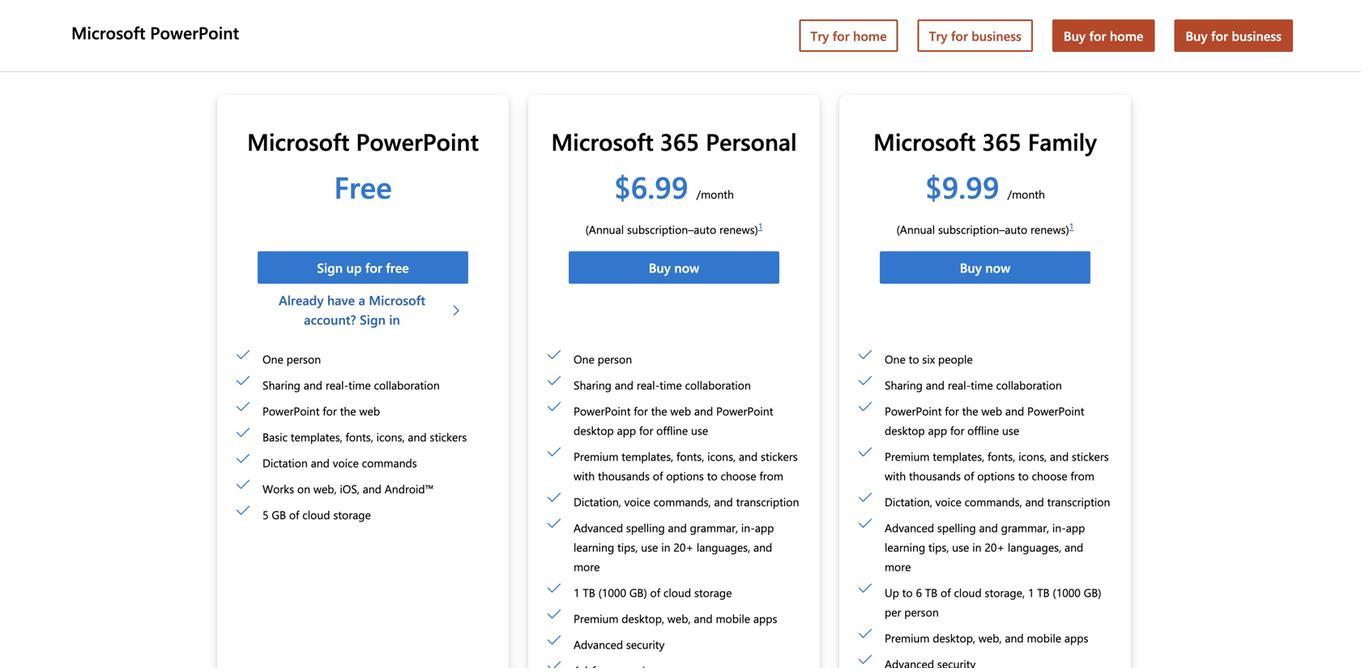Task type: locate. For each thing, give the bounding box(es) containing it.
2 offline from the left
[[968, 423, 1000, 438]]

1 horizontal spatial microsoft powerpoint
[[247, 125, 479, 157]]

sign
[[317, 258, 343, 276], [360, 310, 386, 328]]

dictation, voice commands, and transcription for storage,
[[885, 494, 1111, 509]]

sharing and real-time collaboration
[[263, 377, 440, 392], [574, 377, 751, 392], [885, 377, 1063, 392]]

microsoft inside already have a microsoft account? sign in
[[369, 291, 426, 308]]

2 horizontal spatial sharing
[[885, 377, 923, 392]]

try
[[811, 27, 830, 44], [930, 27, 948, 44]]

microsoft 365 family
[[874, 125, 1098, 157]]

2 sharing from the left
[[574, 377, 612, 392]]

1 horizontal spatial fonts,
[[677, 449, 705, 464]]

1 spelling from the left
[[627, 520, 665, 535]]

1 buy now link from the left
[[569, 251, 780, 284]]

365 up the $9.99 /month
[[983, 125, 1022, 157]]

1 the from the left
[[340, 403, 356, 418]]

fonts, for tb
[[988, 449, 1016, 464]]

home for buy for home
[[1111, 27, 1144, 44]]

desktop, up security
[[622, 611, 665, 626]]

commands,
[[654, 494, 712, 509], [965, 494, 1023, 509]]

365 up $6.99 /month at top
[[660, 125, 700, 157]]

now
[[675, 258, 700, 276], [986, 258, 1011, 276]]

apps
[[754, 611, 778, 626], [1065, 630, 1089, 645]]

account?
[[304, 310, 356, 328]]

1 more from the left
[[574, 559, 600, 574]]

premium templates, fonts, icons, and stickers with thousands of options to choose from for one to six people
[[885, 449, 1110, 483]]

works on web, ios, and android™
[[263, 481, 434, 496]]

microsoft
[[71, 21, 146, 44], [247, 125, 350, 157], [552, 125, 654, 157], [874, 125, 976, 157], [369, 291, 426, 308]]

1 subscription–auto from the left
[[627, 222, 717, 237]]

1 transcription from the left
[[737, 494, 800, 509]]

2 gb) from the left
[[1084, 585, 1102, 600]]

(1000 right the storage, at the right bottom
[[1053, 585, 1081, 600]]

web for gb)
[[671, 403, 692, 418]]

1 horizontal spatial web
[[671, 403, 692, 418]]

subscription–auto down the $9.99 /month
[[939, 222, 1028, 237]]

2 1 link from the left
[[1070, 220, 1075, 231]]

2 horizontal spatial tb
[[1038, 585, 1050, 600]]

1 premium templates, fonts, icons, and stickers with thousands of options to choose from from the left
[[574, 449, 798, 483]]

subscription–auto
[[627, 222, 717, 237], [939, 222, 1028, 237]]

1 horizontal spatial 365
[[983, 125, 1022, 157]]

1 horizontal spatial now
[[986, 258, 1011, 276]]

home
[[854, 27, 887, 44], [1111, 27, 1144, 44]]

2 horizontal spatial the
[[963, 403, 979, 418]]

2 premium templates, fonts, icons, and stickers with thousands of options to choose from from the left
[[885, 449, 1110, 483]]

2 horizontal spatial collaboration
[[997, 377, 1063, 392]]

2 learning from the left
[[885, 539, 926, 554]]

sign up for free
[[317, 258, 409, 276]]

1 /month from the left
[[697, 186, 734, 201]]

2 horizontal spatial cloud
[[955, 585, 982, 600]]

options for storage
[[667, 468, 704, 483]]

1 sharing from the left
[[263, 377, 301, 392]]

more up '1 tb (1000 gb) of cloud storage'
[[574, 559, 600, 574]]

2 languages, from the left
[[1008, 539, 1062, 554]]

1 horizontal spatial templates,
[[622, 449, 674, 464]]

commands, for storage,
[[965, 494, 1023, 509]]

2 thousands from the left
[[910, 468, 961, 483]]

try for business link
[[918, 19, 1034, 52]]

1 horizontal spatial desktop,
[[933, 630, 976, 645]]

six
[[923, 351, 936, 366]]

1 horizontal spatial try
[[930, 27, 948, 44]]

0 horizontal spatial grammar,
[[690, 520, 739, 535]]

works
[[263, 481, 294, 496]]

up
[[885, 585, 900, 600]]

tips,
[[618, 539, 638, 554], [929, 539, 950, 554]]

(1000
[[599, 585, 627, 600], [1053, 585, 1081, 600]]

/month inside $6.99 /month
[[697, 186, 734, 201]]

1 horizontal spatial person
[[598, 351, 632, 366]]

in down free
[[389, 310, 400, 328]]

buy now link
[[569, 251, 780, 284], [880, 251, 1091, 284]]

advanced spelling and grammar, in-app learning tips, use in 20+ languages, and more
[[574, 520, 775, 574], [885, 520, 1086, 574]]

365
[[660, 125, 700, 157], [983, 125, 1022, 157]]

premium desktop, web, and mobile apps
[[574, 611, 778, 626], [885, 630, 1091, 645]]

free
[[386, 258, 409, 276]]

2 subscription–auto from the left
[[939, 222, 1028, 237]]

sharing and real-time collaboration for gb)
[[574, 377, 751, 392]]

20+ for storage
[[674, 539, 694, 554]]

1 sharing and real-time collaboration from the left
[[263, 377, 440, 392]]

1 (annual subscription–auto renews) 1 from the left
[[586, 220, 763, 237]]

microsoft 365 personal
[[552, 125, 797, 157]]

renews) down the $9.99 /month
[[1031, 222, 1070, 237]]

cloud up security
[[664, 585, 692, 600]]

1 link for $9.99
[[1070, 220, 1075, 231]]

app
[[617, 423, 636, 438], [929, 423, 948, 438], [755, 520, 775, 535], [1067, 520, 1086, 535]]

buy
[[1064, 27, 1086, 44], [1186, 27, 1208, 44], [649, 258, 671, 276], [960, 258, 982, 276]]

1 grammar, from the left
[[690, 520, 739, 535]]

2 web from the left
[[671, 403, 692, 418]]

1 horizontal spatial mobile
[[1028, 630, 1062, 645]]

(annual subscription–auto renews) 1 down $6.99 /month at top
[[586, 220, 763, 237]]

renews) down $6.99 /month at top
[[720, 222, 759, 237]]

1 horizontal spatial renews)
[[1031, 222, 1070, 237]]

2 one from the left
[[574, 351, 595, 366]]

1 home from the left
[[854, 27, 887, 44]]

2 365 from the left
[[983, 125, 1022, 157]]

in for one to six people
[[973, 539, 982, 554]]

1 horizontal spatial tb
[[926, 585, 938, 600]]

advanced spelling and grammar, in-app learning tips, use in 20+ languages, and more up the storage, at the right bottom
[[885, 520, 1086, 574]]

2 horizontal spatial web,
[[979, 630, 1002, 645]]

time for gb)
[[660, 377, 682, 392]]

desktop for person
[[574, 423, 614, 438]]

in up '1 tb (1000 gb) of cloud storage'
[[662, 539, 671, 554]]

2 one person from the left
[[574, 351, 632, 366]]

1 horizontal spatial spelling
[[938, 520, 977, 535]]

cloud for up
[[955, 585, 982, 600]]

sharing
[[263, 377, 301, 392], [574, 377, 612, 392], [885, 377, 923, 392]]

templates, for cloud
[[291, 429, 343, 444]]

collaboration for 1 tb (1000 gb) of cloud storage
[[685, 377, 751, 392]]

0 horizontal spatial more
[[574, 559, 600, 574]]

1 horizontal spatial (1000
[[1053, 585, 1081, 600]]

basic
[[263, 429, 288, 444]]

options
[[667, 468, 704, 483], [978, 468, 1016, 483]]

basic templates, fonts, icons, and stickers
[[263, 429, 467, 444]]

1 languages, from the left
[[697, 539, 751, 554]]

2 (annual subscription–auto renews) 1 from the left
[[897, 220, 1075, 237]]

1 (annual from the left
[[586, 222, 624, 237]]

2 home from the left
[[1111, 27, 1144, 44]]

1 horizontal spatial more
[[885, 559, 912, 574]]

/month for $9.99
[[1008, 186, 1046, 201]]

1 buy now from the left
[[649, 258, 700, 276]]

1 1 link from the left
[[759, 220, 763, 231]]

apps for 1 tb (1000 gb) of cloud storage
[[754, 611, 778, 626]]

1 horizontal spatial dictation,
[[885, 494, 933, 509]]

3 real- from the left
[[948, 377, 971, 392]]

more
[[574, 559, 600, 574], [885, 559, 912, 574]]

advanced
[[574, 520, 623, 535], [885, 520, 935, 535], [574, 637, 623, 652]]

desktop, down up to 6 tb of cloud storage, 1 tb (1000 gb) per person
[[933, 630, 976, 645]]

premium
[[574, 449, 619, 464], [885, 449, 930, 464], [574, 611, 619, 626], [885, 630, 930, 645]]

2 commands, from the left
[[965, 494, 1023, 509]]

1 vertical spatial sign
[[360, 310, 386, 328]]

1 horizontal spatial (annual subscription–auto renews) 1
[[897, 220, 1075, 237]]

1 horizontal spatial offline
[[968, 423, 1000, 438]]

1 horizontal spatial 1 link
[[1070, 220, 1075, 231]]

2 /month from the left
[[1008, 186, 1046, 201]]

2 (annual from the left
[[897, 222, 936, 237]]

0 horizontal spatial with
[[574, 468, 595, 483]]

collaboration
[[374, 377, 440, 392], [685, 377, 751, 392], [997, 377, 1063, 392]]

tips, up up to 6 tb of cloud storage, 1 tb (1000 gb) per person
[[929, 539, 950, 554]]

3 sharing and real-time collaboration from the left
[[885, 377, 1063, 392]]

more up 'up'
[[885, 559, 912, 574]]

learning up '1 tb (1000 gb) of cloud storage'
[[574, 539, 615, 554]]

buy now
[[649, 258, 700, 276], [960, 258, 1011, 276]]

2 horizontal spatial sharing and real-time collaboration
[[885, 377, 1063, 392]]

one person for powerpoint for the web and powerpoint desktop app for offline use
[[574, 351, 632, 366]]

(annual subscription–auto renews) 1 for $6.99
[[586, 220, 763, 237]]

0 horizontal spatial in-
[[742, 520, 755, 535]]

/month down personal
[[697, 186, 734, 201]]

1 horizontal spatial choose
[[1032, 468, 1068, 483]]

learning
[[574, 539, 615, 554], [885, 539, 926, 554]]

templates, for tb
[[933, 449, 985, 464]]

1 horizontal spatial dictation, voice commands, and transcription
[[885, 494, 1111, 509]]

for
[[833, 27, 850, 44], [952, 27, 969, 44], [1090, 27, 1107, 44], [1212, 27, 1229, 44], [366, 258, 383, 276], [323, 403, 337, 418], [634, 403, 648, 418], [945, 403, 960, 418], [640, 423, 654, 438], [951, 423, 965, 438]]

1 link
[[759, 220, 763, 231], [1070, 220, 1075, 231]]

0 horizontal spatial real-
[[326, 377, 349, 392]]

cloud for 1
[[664, 585, 692, 600]]

2 spelling from the left
[[938, 520, 977, 535]]

1 collaboration from the left
[[374, 377, 440, 392]]

(annual subscription–auto renews) 1
[[586, 220, 763, 237], [897, 220, 1075, 237]]

0 horizontal spatial desktop
[[574, 423, 614, 438]]

stickers
[[430, 429, 467, 444], [761, 449, 798, 464], [1073, 449, 1110, 464]]

cloud left the storage, at the right bottom
[[955, 585, 982, 600]]

2 dictation, voice commands, and transcription from the left
[[885, 494, 1111, 509]]

(1000 up advanced security
[[599, 585, 627, 600]]

of
[[653, 468, 663, 483], [965, 468, 975, 483], [289, 507, 300, 522], [651, 585, 661, 600], [941, 585, 951, 600]]

0 horizontal spatial in
[[389, 310, 400, 328]]

1 tips, from the left
[[618, 539, 638, 554]]

2 sharing and real-time collaboration from the left
[[574, 377, 751, 392]]

1 advanced spelling and grammar, in-app learning tips, use in 20+ languages, and more from the left
[[574, 520, 775, 574]]

0 horizontal spatial subscription–auto
[[627, 222, 717, 237]]

premium desktop, web, and mobile apps down '1 tb (1000 gb) of cloud storage'
[[574, 611, 778, 626]]

2 collaboration from the left
[[685, 377, 751, 392]]

2 desktop from the left
[[885, 423, 926, 438]]

in- for storage
[[742, 520, 755, 535]]

2 time from the left
[[660, 377, 682, 392]]

thousands for gb)
[[598, 468, 650, 483]]

1 horizontal spatial real-
[[637, 377, 660, 392]]

subscription–auto down $6.99 /month at top
[[627, 222, 717, 237]]

icons,
[[377, 429, 405, 444], [708, 449, 736, 464], [1019, 449, 1047, 464]]

3 the from the left
[[963, 403, 979, 418]]

2 options from the left
[[978, 468, 1016, 483]]

tab list
[[539, 11, 823, 44]]

0 horizontal spatial 20+
[[674, 539, 694, 554]]

1 horizontal spatial subscription–auto
[[939, 222, 1028, 237]]

in-
[[742, 520, 755, 535], [1053, 520, 1067, 535]]

dictation, voice commands, and transcription
[[574, 494, 800, 509], [885, 494, 1111, 509]]

0 horizontal spatial (1000
[[599, 585, 627, 600]]

desktop,
[[622, 611, 665, 626], [933, 630, 976, 645]]

web, right on
[[314, 481, 337, 496]]

sharing and real-time collaboration for cloud
[[263, 377, 440, 392]]

$6.99
[[615, 166, 689, 206]]

1 desktop from the left
[[574, 423, 614, 438]]

microsoft powerpoint element
[[68, 0, 1304, 71]]

to inside up to 6 tb of cloud storage, 1 tb (1000 gb) per person
[[903, 585, 913, 600]]

(annual down $6.99 on the top of the page
[[586, 222, 624, 237]]

1 vertical spatial apps
[[1065, 630, 1089, 645]]

and
[[304, 377, 323, 392], [615, 377, 634, 392], [926, 377, 945, 392], [695, 403, 714, 418], [1006, 403, 1025, 418], [408, 429, 427, 444], [739, 449, 758, 464], [1051, 449, 1069, 464], [311, 455, 330, 470], [363, 481, 382, 496], [715, 494, 733, 509], [1026, 494, 1045, 509], [668, 520, 687, 535], [980, 520, 999, 535], [754, 539, 773, 554], [1065, 539, 1084, 554], [694, 611, 713, 626], [1006, 630, 1024, 645]]

2 dictation, from the left
[[885, 494, 933, 509]]

web,
[[314, 481, 337, 496], [668, 611, 691, 626], [979, 630, 1002, 645]]

premium desktop, web, and mobile apps for storage,
[[885, 630, 1091, 645]]

20+ up the storage, at the right bottom
[[985, 539, 1005, 554]]

2 tb from the left
[[926, 585, 938, 600]]

transcription for up to 6 tb of cloud storage, 1 tb (1000 gb) per person
[[1048, 494, 1111, 509]]

gb)
[[630, 585, 647, 600], [1084, 585, 1102, 600]]

2 in- from the left
[[1053, 520, 1067, 535]]

0 horizontal spatial gb)
[[630, 585, 647, 600]]

thousands
[[598, 468, 650, 483], [910, 468, 961, 483]]

2 choose from the left
[[1032, 468, 1068, 483]]

1 inside up to 6 tb of cloud storage, 1 tb (1000 gb) per person
[[1029, 585, 1035, 600]]

for inside try for business link
[[952, 27, 969, 44]]

1 horizontal spatial icons,
[[708, 449, 736, 464]]

1 horizontal spatial sharing
[[574, 377, 612, 392]]

2 horizontal spatial person
[[905, 604, 939, 619]]

transcription for 1 tb (1000 gb) of cloud storage
[[737, 494, 800, 509]]

from for up to 6 tb of cloud storage, 1 tb (1000 gb) per person
[[1071, 468, 1095, 483]]

2 advanced spelling and grammar, in-app learning tips, use in 20+ languages, and more from the left
[[885, 520, 1086, 574]]

time for tb
[[971, 377, 994, 392]]

person for powerpoint for the web
[[287, 351, 321, 366]]

subscription–auto for $6.99
[[627, 222, 717, 237]]

choose for storage
[[721, 468, 757, 483]]

renews) for $9.99
[[1031, 222, 1070, 237]]

0 horizontal spatial renews)
[[720, 222, 759, 237]]

2 (1000 from the left
[[1053, 585, 1081, 600]]

one person
[[263, 351, 321, 366], [574, 351, 632, 366]]

from
[[760, 468, 784, 483], [1071, 468, 1095, 483]]

1 tb (1000 gb) of cloud storage
[[574, 585, 732, 600]]

2 horizontal spatial one
[[885, 351, 906, 366]]

0 horizontal spatial 1 link
[[759, 220, 763, 231]]

one for tb
[[574, 351, 595, 366]]

sharing and real-time collaboration for tb
[[885, 377, 1063, 392]]

1 dictation, voice commands, and transcription from the left
[[574, 494, 800, 509]]

0 vertical spatial premium desktop, web, and mobile apps
[[574, 611, 778, 626]]

choose
[[721, 468, 757, 483], [1032, 468, 1068, 483]]

2 more from the left
[[885, 559, 912, 574]]

to
[[909, 351, 920, 366], [707, 468, 718, 483], [1019, 468, 1029, 483], [903, 585, 913, 600]]

person
[[287, 351, 321, 366], [598, 351, 632, 366], [905, 604, 939, 619]]

1 horizontal spatial commands,
[[965, 494, 1023, 509]]

1 vertical spatial microsoft powerpoint
[[247, 125, 479, 157]]

powerpoint
[[150, 21, 239, 44], [356, 125, 479, 157], [263, 403, 320, 418], [574, 403, 631, 418], [717, 403, 774, 418], [885, 403, 942, 418], [1028, 403, 1085, 418]]

1 real- from the left
[[326, 377, 349, 392]]

renews)
[[720, 222, 759, 237], [1031, 222, 1070, 237]]

cloud inside up to 6 tb of cloud storage, 1 tb (1000 gb) per person
[[955, 585, 982, 600]]

1 thousands from the left
[[598, 468, 650, 483]]

1 dictation, from the left
[[574, 494, 622, 509]]

1 horizontal spatial tips,
[[929, 539, 950, 554]]

1 learning from the left
[[574, 539, 615, 554]]

1 business from the left
[[972, 27, 1022, 44]]

0 horizontal spatial the
[[340, 403, 356, 418]]

offline for one person
[[657, 423, 688, 438]]

2 business from the left
[[1233, 27, 1283, 44]]

advanced for to
[[885, 520, 935, 535]]

0 horizontal spatial sharing and real-time collaboration
[[263, 377, 440, 392]]

20+
[[674, 539, 694, 554], [985, 539, 1005, 554]]

premium desktop, web, and mobile apps down up to 6 tb of cloud storage, 1 tb (1000 gb) per person
[[885, 630, 1091, 645]]

1 choose from the left
[[721, 468, 757, 483]]

0 horizontal spatial sign
[[317, 258, 343, 276]]

1 from from the left
[[760, 468, 784, 483]]

1 horizontal spatial sharing and real-time collaboration
[[574, 377, 751, 392]]

2 grammar, from the left
[[1002, 520, 1050, 535]]

1 one person from the left
[[263, 351, 321, 366]]

1 try from the left
[[811, 27, 830, 44]]

try for try for business
[[930, 27, 948, 44]]

languages, for storage
[[697, 539, 751, 554]]

1 tb from the left
[[583, 585, 596, 600]]

(annual down $9.99
[[897, 222, 936, 237]]

ios,
[[340, 481, 360, 496]]

2 tips, from the left
[[929, 539, 950, 554]]

1 horizontal spatial desktop
[[885, 423, 926, 438]]

learning up 'up'
[[885, 539, 926, 554]]

/month inside the $9.99 /month
[[1008, 186, 1046, 201]]

0 horizontal spatial time
[[349, 377, 371, 392]]

person for powerpoint for the web and powerpoint desktop app for offline use
[[598, 351, 632, 366]]

spelling
[[627, 520, 665, 535], [938, 520, 977, 535]]

0 horizontal spatial transcription
[[737, 494, 800, 509]]

web, down up to 6 tb of cloud storage, 1 tb (1000 gb) per person
[[979, 630, 1002, 645]]

free
[[334, 166, 392, 206]]

0 horizontal spatial tb
[[583, 585, 596, 600]]

tb right the storage, at the right bottom
[[1038, 585, 1050, 600]]

1 commands, from the left
[[654, 494, 712, 509]]

1 365 from the left
[[660, 125, 700, 157]]

1 vertical spatial desktop,
[[933, 630, 976, 645]]

0 horizontal spatial icons,
[[377, 429, 405, 444]]

in up up to 6 tb of cloud storage, 1 tb (1000 gb) per person
[[973, 539, 982, 554]]

languages,
[[697, 539, 751, 554], [1008, 539, 1062, 554]]

web for tb
[[982, 403, 1003, 418]]

0 horizontal spatial thousands
[[598, 468, 650, 483]]

business for try for business
[[972, 27, 1022, 44]]

tb up advanced security
[[583, 585, 596, 600]]

real- for tb
[[948, 377, 971, 392]]

1 offline from the left
[[657, 423, 688, 438]]

2 horizontal spatial stickers
[[1073, 449, 1110, 464]]

0 horizontal spatial advanced spelling and grammar, in-app learning tips, use in 20+ languages, and more
[[574, 520, 775, 574]]

0 horizontal spatial home
[[854, 27, 887, 44]]

1 horizontal spatial time
[[660, 377, 682, 392]]

tips, up '1 tb (1000 gb) of cloud storage'
[[618, 539, 638, 554]]

1 horizontal spatial in-
[[1053, 520, 1067, 535]]

3 collaboration from the left
[[997, 377, 1063, 392]]

0 horizontal spatial offline
[[657, 423, 688, 438]]

1 horizontal spatial premium desktop, web, and mobile apps
[[885, 630, 1091, 645]]

0 vertical spatial apps
[[754, 611, 778, 626]]

3 one from the left
[[885, 351, 906, 366]]

0 vertical spatial mobile
[[716, 611, 751, 626]]

2 renews) from the left
[[1031, 222, 1070, 237]]

real- for gb)
[[637, 377, 660, 392]]

2 20+ from the left
[[985, 539, 1005, 554]]

365 for personal
[[660, 125, 700, 157]]

dictation, voice commands, and transcription for storage
[[574, 494, 800, 509]]

up to 6 tb of cloud storage, 1 tb (1000 gb) per person
[[885, 585, 1102, 619]]

sharing for to
[[885, 377, 923, 392]]

1 one from the left
[[263, 351, 284, 366]]

0 vertical spatial web,
[[314, 481, 337, 496]]

0 horizontal spatial web,
[[314, 481, 337, 496]]

cloud
[[303, 507, 330, 522], [664, 585, 692, 600], [955, 585, 982, 600]]

sharing for tb
[[574, 377, 612, 392]]

1 horizontal spatial /month
[[1008, 186, 1046, 201]]

cloud down on
[[303, 507, 330, 522]]

in for one person
[[662, 539, 671, 554]]

commands
[[362, 455, 417, 470]]

3 time from the left
[[971, 377, 994, 392]]

advanced spelling and grammar, in-app learning tips, use in 20+ languages, and more up '1 tb (1000 gb) of cloud storage'
[[574, 520, 775, 574]]

already have a microsoft account? sign in link
[[258, 290, 469, 329]]

microsoft powerpoint
[[71, 21, 239, 44], [247, 125, 479, 157]]

spelling for gb)
[[627, 520, 665, 535]]

(annual subscription–auto renews) 1 down the $9.99 /month
[[897, 220, 1075, 237]]

one
[[263, 351, 284, 366], [574, 351, 595, 366], [885, 351, 906, 366]]

choose for storage,
[[1032, 468, 1068, 483]]

1 vertical spatial storage
[[695, 585, 732, 600]]

tb right 6
[[926, 585, 938, 600]]

premium templates, fonts, icons, and stickers with thousands of options to choose from for one person
[[574, 449, 798, 483]]

2 horizontal spatial web
[[982, 403, 1003, 418]]

home for try for home
[[854, 27, 887, 44]]

sign left up
[[317, 258, 343, 276]]

1 horizontal spatial 20+
[[985, 539, 1005, 554]]

voice
[[333, 455, 359, 470], [625, 494, 651, 509], [936, 494, 962, 509]]

2 try from the left
[[930, 27, 948, 44]]

0 horizontal spatial options
[[667, 468, 704, 483]]

learning for to
[[885, 539, 926, 554]]

0 horizontal spatial 365
[[660, 125, 700, 157]]

1 horizontal spatial voice
[[625, 494, 651, 509]]

for inside sign up for free link
[[366, 258, 383, 276]]

sign down a
[[360, 310, 386, 328]]

languages, for storage,
[[1008, 539, 1062, 554]]

in
[[389, 310, 400, 328], [662, 539, 671, 554], [973, 539, 982, 554]]

web, down '1 tb (1000 gb) of cloud storage'
[[668, 611, 691, 626]]

3 web from the left
[[982, 403, 1003, 418]]

1 options from the left
[[667, 468, 704, 483]]

20+ up '1 tb (1000 gb) of cloud storage'
[[674, 539, 694, 554]]

with for 1
[[574, 468, 595, 483]]

2 the from the left
[[651, 403, 668, 418]]

2 horizontal spatial icons,
[[1019, 449, 1047, 464]]

2 horizontal spatial fonts,
[[988, 449, 1016, 464]]

0 horizontal spatial mobile
[[716, 611, 751, 626]]

storage
[[333, 507, 371, 522], [695, 585, 732, 600]]

0 horizontal spatial premium templates, fonts, icons, and stickers with thousands of options to choose from
[[574, 449, 798, 483]]

fonts,
[[346, 429, 374, 444], [677, 449, 705, 464], [988, 449, 1016, 464]]

2 horizontal spatial voice
[[936, 494, 962, 509]]

stickers for up to 6 tb of cloud storage, 1 tb (1000 gb) per person
[[1073, 449, 1110, 464]]

0 horizontal spatial desktop,
[[622, 611, 665, 626]]

advanced for tb
[[574, 520, 623, 535]]

/month down the family
[[1008, 186, 1046, 201]]

powerpoint for the web and powerpoint desktop app for offline use
[[574, 403, 774, 438], [885, 403, 1085, 438]]

desktop
[[574, 423, 614, 438], [885, 423, 926, 438]]

1 horizontal spatial languages,
[[1008, 539, 1062, 554]]

0 horizontal spatial person
[[287, 351, 321, 366]]

1 renews) from the left
[[720, 222, 759, 237]]

3 sharing from the left
[[885, 377, 923, 392]]

1 with from the left
[[574, 468, 595, 483]]

(1000 inside up to 6 tb of cloud storage, 1 tb (1000 gb) per person
[[1053, 585, 1081, 600]]

1 powerpoint for the web and powerpoint desktop app for offline use from the left
[[574, 403, 774, 438]]

advanced spelling and grammar, in-app learning tips, use in 20+ languages, and more for storage,
[[885, 520, 1086, 574]]

personal
[[706, 125, 797, 157]]

spelling for tb
[[938, 520, 977, 535]]

1 horizontal spatial collaboration
[[685, 377, 751, 392]]

1 horizontal spatial sign
[[360, 310, 386, 328]]

grammar,
[[690, 520, 739, 535], [1002, 520, 1050, 535]]

1 horizontal spatial buy now
[[960, 258, 1011, 276]]

2 horizontal spatial in
[[973, 539, 982, 554]]

try for home link
[[800, 19, 899, 52]]

for inside try for home link
[[833, 27, 850, 44]]

icons, for 5 gb of cloud storage
[[377, 429, 405, 444]]

0 horizontal spatial tips,
[[618, 539, 638, 554]]

2 real- from the left
[[637, 377, 660, 392]]

1 in- from the left
[[742, 520, 755, 535]]

2 powerpoint for the web and powerpoint desktop app for offline use from the left
[[885, 403, 1085, 438]]

collaboration for up to 6 tb of cloud storage, 1 tb (1000 gb) per person
[[997, 377, 1063, 392]]

1 horizontal spatial cloud
[[664, 585, 692, 600]]

0 horizontal spatial collaboration
[[374, 377, 440, 392]]

2 transcription from the left
[[1048, 494, 1111, 509]]

apps for up to 6 tb of cloud storage, 1 tb (1000 gb) per person
[[1065, 630, 1089, 645]]

1 time from the left
[[349, 377, 371, 392]]

1 web from the left
[[359, 403, 380, 418]]

per
[[885, 604, 902, 619]]

2 horizontal spatial time
[[971, 377, 994, 392]]

for inside the buy for home link
[[1090, 27, 1107, 44]]



Task type: vqa. For each thing, say whether or not it's contained in the screenshot.
create
no



Task type: describe. For each thing, give the bounding box(es) containing it.
365 for family
[[983, 125, 1022, 157]]

tips, for gb)
[[618, 539, 638, 554]]

icons, for 1 tb (1000 gb) of cloud storage
[[708, 449, 736, 464]]

with for up
[[885, 468, 906, 483]]

one person for powerpoint for the web
[[263, 351, 321, 366]]

mobile for storage,
[[1028, 630, 1062, 645]]

stickers for 1 tb (1000 gb) of cloud storage
[[761, 449, 798, 464]]

0 vertical spatial sign
[[317, 258, 343, 276]]

sharing for gb
[[263, 377, 301, 392]]

fonts, for cloud
[[346, 429, 374, 444]]

already
[[279, 291, 324, 308]]

grammar, for storage
[[690, 520, 739, 535]]

sign up for free link
[[258, 251, 469, 284]]

the for tb
[[963, 403, 979, 418]]

in inside already have a microsoft account? sign in
[[389, 310, 400, 328]]

offline for one to six people
[[968, 423, 1000, 438]]

buy for business
[[1186, 27, 1283, 44]]

dictation, for to
[[885, 494, 933, 509]]

people
[[939, 351, 973, 366]]

family
[[1029, 125, 1098, 157]]

2 buy now from the left
[[960, 258, 1011, 276]]

web, for 1 tb (1000 gb) of cloud storage
[[668, 611, 691, 626]]

(annual subscription–auto renews) 1 for $9.99
[[897, 220, 1075, 237]]

buy for home link
[[1053, 19, 1156, 52]]

6
[[916, 585, 923, 600]]

business for buy for business
[[1233, 27, 1283, 44]]

android™
[[385, 481, 434, 496]]

5
[[263, 507, 269, 522]]

1 gb) from the left
[[630, 585, 647, 600]]

buy for business link
[[1175, 19, 1294, 52]]

1 link for $6.99
[[759, 220, 763, 231]]

up
[[347, 258, 362, 276]]

collaboration for 5 gb of cloud storage
[[374, 377, 440, 392]]

of inside up to 6 tb of cloud storage, 1 tb (1000 gb) per person
[[941, 585, 951, 600]]

for inside buy for business link
[[1212, 27, 1229, 44]]

buy for home
[[1064, 27, 1144, 44]]

voice for 1 tb (1000 gb) of cloud storage
[[625, 494, 651, 509]]

2 buy now link from the left
[[880, 251, 1091, 284]]

from for 1 tb (1000 gb) of cloud storage
[[760, 468, 784, 483]]

desktop for to
[[885, 423, 926, 438]]

3 tb from the left
[[1038, 585, 1050, 600]]

microsoft inside microsoft powerpoint element
[[71, 21, 146, 44]]

powerpoint for the web
[[263, 403, 380, 418]]

(annual for $6.99
[[586, 222, 624, 237]]

dictation
[[263, 455, 308, 470]]

0 horizontal spatial microsoft powerpoint
[[71, 21, 239, 44]]

options for storage,
[[978, 468, 1016, 483]]

try for try for home
[[811, 27, 830, 44]]

try for home
[[811, 27, 887, 44]]

web, for up to 6 tb of cloud storage, 1 tb (1000 gb) per person
[[979, 630, 1002, 645]]

person inside up to 6 tb of cloud storage, 1 tb (1000 gb) per person
[[905, 604, 939, 619]]

try for business
[[930, 27, 1022, 44]]

more for tb
[[574, 559, 600, 574]]

thousands for tb
[[910, 468, 961, 483]]

advanced security
[[574, 637, 665, 652]]

$9.99
[[926, 166, 1000, 206]]

1 (1000 from the left
[[599, 585, 627, 600]]

20+ for storage,
[[985, 539, 1005, 554]]

renews) for $6.99
[[720, 222, 759, 237]]

subscription–auto for $9.99
[[939, 222, 1028, 237]]

icons, for up to 6 tb of cloud storage, 1 tb (1000 gb) per person
[[1019, 449, 1047, 464]]

0 vertical spatial storage
[[333, 507, 371, 522]]

on
[[297, 481, 311, 496]]

fonts, for gb)
[[677, 449, 705, 464]]

$6.99 /month
[[615, 166, 734, 206]]

0 horizontal spatial voice
[[333, 455, 359, 470]]

web for cloud
[[359, 403, 380, 418]]

gb) inside up to 6 tb of cloud storage, 1 tb (1000 gb) per person
[[1084, 585, 1102, 600]]

one for gb
[[263, 351, 284, 366]]

5 gb of cloud storage
[[263, 507, 371, 522]]

security
[[627, 637, 665, 652]]

dictation and voice commands
[[263, 455, 417, 470]]

voice for up to 6 tb of cloud storage, 1 tb (1000 gb) per person
[[936, 494, 962, 509]]

storage,
[[985, 585, 1026, 600]]

have
[[327, 291, 355, 308]]

the for cloud
[[340, 403, 356, 418]]

more for to
[[885, 559, 912, 574]]

powerpoint for the web and powerpoint desktop app for offline use for one person
[[574, 403, 774, 438]]

real- for cloud
[[326, 377, 349, 392]]

one to six people
[[885, 351, 973, 366]]

the for gb)
[[651, 403, 668, 418]]

2 now from the left
[[986, 258, 1011, 276]]

gb
[[272, 507, 286, 522]]

already have a microsoft account? sign in
[[279, 291, 426, 328]]

commands, for storage
[[654, 494, 712, 509]]

time for cloud
[[349, 377, 371, 392]]

mobile for storage
[[716, 611, 751, 626]]

dictation, for tb
[[574, 494, 622, 509]]

$9.99 /month
[[926, 166, 1046, 206]]

learning for tb
[[574, 539, 615, 554]]

grammar, for storage,
[[1002, 520, 1050, 535]]

sign inside already have a microsoft account? sign in
[[360, 310, 386, 328]]

desktop, for gb)
[[622, 611, 665, 626]]

0 horizontal spatial cloud
[[303, 507, 330, 522]]

advanced spelling and grammar, in-app learning tips, use in 20+ languages, and more for storage
[[574, 520, 775, 574]]

in- for storage,
[[1053, 520, 1067, 535]]

a
[[359, 291, 366, 308]]

templates, for gb)
[[622, 449, 674, 464]]

powerpoint for the web and powerpoint desktop app for offline use for one to six people
[[885, 403, 1085, 438]]

1 now from the left
[[675, 258, 700, 276]]



